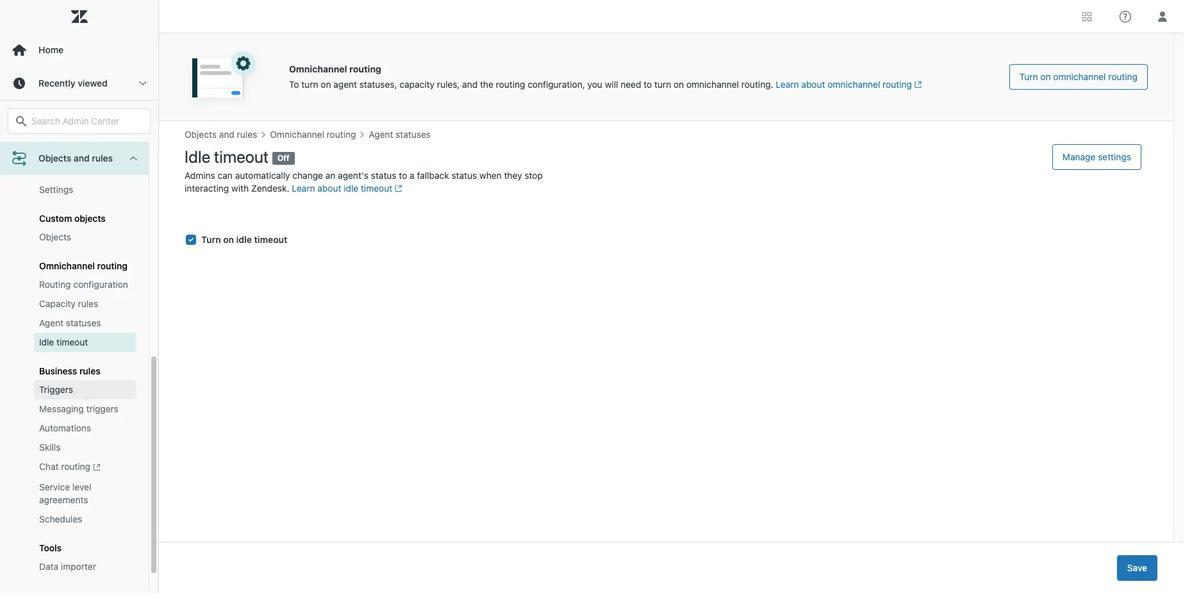 Task type: locate. For each thing, give the bounding box(es) containing it.
agent statuses element
[[39, 317, 101, 330]]

objects for objects and rules
[[38, 153, 71, 164]]

capacity rules link
[[34, 295, 136, 314]]

tree item
[[0, 37, 149, 587]]

1 vertical spatial rules
[[78, 298, 98, 309]]

business rules element
[[39, 366, 100, 377]]

save button
[[1118, 555, 1158, 581]]

Search Admin Center field
[[31, 115, 142, 127]]

idle timeout
[[39, 337, 88, 348]]

rules right and
[[92, 153, 113, 164]]

0 vertical spatial statuses
[[67, 165, 102, 176]]

0 vertical spatial routing
[[97, 261, 128, 271]]

tree item containing tags
[[0, 37, 149, 587]]

objects inside dropdown button
[[38, 153, 71, 164]]

custom
[[39, 213, 72, 224]]

recently viewed button
[[0, 67, 158, 100]]

routing
[[97, 261, 128, 271], [61, 461, 90, 472]]

omnichannel
[[39, 261, 95, 271]]

statuses
[[67, 165, 102, 176], [66, 318, 101, 329]]

ticket statuses
[[39, 165, 102, 176]]

statuses down capacity rules link
[[66, 318, 101, 329]]

2 vertical spatial rules
[[79, 366, 100, 377]]

level
[[72, 481, 91, 492]]

automations element
[[39, 422, 91, 435]]

home
[[38, 44, 64, 55]]

rules down routing configuration link
[[78, 298, 98, 309]]

agent statuses
[[39, 318, 101, 329]]

1 vertical spatial statuses
[[66, 318, 101, 329]]

tags element
[[39, 145, 59, 158]]

None search field
[[1, 108, 157, 134]]

routing configuration link
[[34, 275, 136, 295]]

1 vertical spatial objects
[[39, 232, 71, 243]]

custom objects element
[[39, 213, 106, 224]]

triggers
[[39, 384, 73, 395]]

custom objects
[[39, 213, 106, 224]]

ticket
[[39, 165, 64, 176]]

routing up the configuration
[[97, 261, 128, 271]]

1 horizontal spatial routing
[[97, 261, 128, 271]]

routing inside "chat routing" element
[[61, 461, 90, 472]]

statuses down and
[[67, 165, 102, 176]]

objects down custom
[[39, 232, 71, 243]]

routing up level
[[61, 461, 90, 472]]

save
[[1128, 562, 1148, 573]]

help image
[[1120, 11, 1132, 22]]

rules up the triggers link
[[79, 366, 100, 377]]

schedules link
[[34, 510, 136, 529]]

viewed
[[78, 78, 108, 89]]

zendesk products image
[[1083, 12, 1092, 21]]

idle timeout element
[[39, 336, 88, 349]]

0 horizontal spatial routing
[[61, 461, 90, 472]]

routing
[[39, 279, 71, 290]]

tree item inside primary element
[[0, 37, 149, 587]]

configuration
[[73, 279, 128, 290]]

capacity rules
[[39, 298, 98, 309]]

objects up "ticket"
[[38, 153, 71, 164]]

business rules
[[39, 366, 100, 377]]

data
[[39, 561, 58, 572]]

schedules element
[[39, 513, 82, 526]]

objects and rules group
[[0, 70, 149, 587]]

triggers
[[86, 404, 119, 415]]

messaging triggers
[[39, 404, 119, 415]]

omnichannel routing element
[[39, 261, 128, 271]]

ticket statuses element
[[39, 164, 102, 177]]

0 vertical spatial objects
[[38, 153, 71, 164]]

objects
[[38, 153, 71, 164], [39, 232, 71, 243]]

schedules
[[39, 513, 82, 524]]

recently
[[38, 78, 75, 89]]

skills link
[[34, 438, 136, 457]]

data importer element
[[39, 560, 96, 573]]

data importer link
[[34, 557, 136, 576]]

objects link
[[34, 228, 136, 247]]

messaging
[[39, 404, 84, 415]]

rules
[[92, 153, 113, 164], [78, 298, 98, 309], [79, 366, 100, 377]]

objects inside group
[[39, 232, 71, 243]]

service level agreements link
[[34, 478, 136, 510]]

0 vertical spatial rules
[[92, 153, 113, 164]]

objects element
[[39, 231, 71, 244]]

automations
[[39, 423, 91, 434]]

capacity rules element
[[39, 298, 98, 311]]

tools
[[39, 542, 62, 553]]

1 vertical spatial routing
[[61, 461, 90, 472]]



Task type: vqa. For each thing, say whether or not it's contained in the screenshot.
Color within Text color for link elements
no



Task type: describe. For each thing, give the bounding box(es) containing it.
triggers link
[[34, 381, 136, 400]]

user menu image
[[1155, 8, 1172, 25]]

statuses for agent statuses
[[66, 318, 101, 329]]

statuses for ticket statuses
[[67, 165, 102, 176]]

skills
[[39, 442, 61, 453]]

routing for chat routing
[[61, 461, 90, 472]]

none search field inside primary element
[[1, 108, 157, 134]]

idle timeout link
[[34, 333, 136, 352]]

ticket statuses link
[[34, 161, 136, 180]]

tags
[[39, 146, 59, 157]]

routing configuration element
[[39, 279, 128, 291]]

routing for omnichannel routing
[[97, 261, 128, 271]]

data importer
[[39, 561, 96, 572]]

rules inside dropdown button
[[92, 153, 113, 164]]

agent
[[39, 318, 64, 329]]

timeout
[[56, 337, 88, 348]]

and
[[74, 153, 90, 164]]

settings element
[[39, 184, 73, 196]]

idle
[[39, 337, 54, 348]]

service level agreements
[[39, 481, 91, 505]]

tags link
[[34, 142, 136, 161]]

primary element
[[0, 0, 159, 593]]

objects
[[74, 213, 106, 224]]

settings
[[39, 184, 73, 195]]

messaging triggers element
[[39, 403, 119, 416]]

objects for objects
[[39, 232, 71, 243]]

capacity
[[39, 298, 76, 309]]

agent statuses link
[[34, 314, 136, 333]]

objects and rules
[[38, 153, 113, 164]]

objects and rules button
[[0, 142, 149, 175]]

triggers element
[[39, 384, 73, 397]]

tools element
[[39, 542, 62, 553]]

automations link
[[34, 419, 136, 438]]

chat
[[39, 461, 59, 472]]

service level agreements element
[[39, 481, 131, 506]]

omnichannel routing
[[39, 261, 128, 271]]

agreements
[[39, 494, 88, 505]]

recently viewed
[[38, 78, 108, 89]]

home button
[[0, 33, 158, 67]]

importer
[[61, 561, 96, 572]]

messaging triggers link
[[34, 400, 136, 419]]

chat routing element
[[39, 461, 101, 474]]

skills element
[[39, 441, 61, 454]]

rules for business rules
[[79, 366, 100, 377]]

rules for capacity rules
[[78, 298, 98, 309]]

chat routing link
[[34, 457, 136, 478]]

service
[[39, 481, 70, 492]]

chat routing
[[39, 461, 90, 472]]

settings link
[[34, 180, 136, 200]]

business
[[39, 366, 77, 377]]

routing configuration
[[39, 279, 128, 290]]



